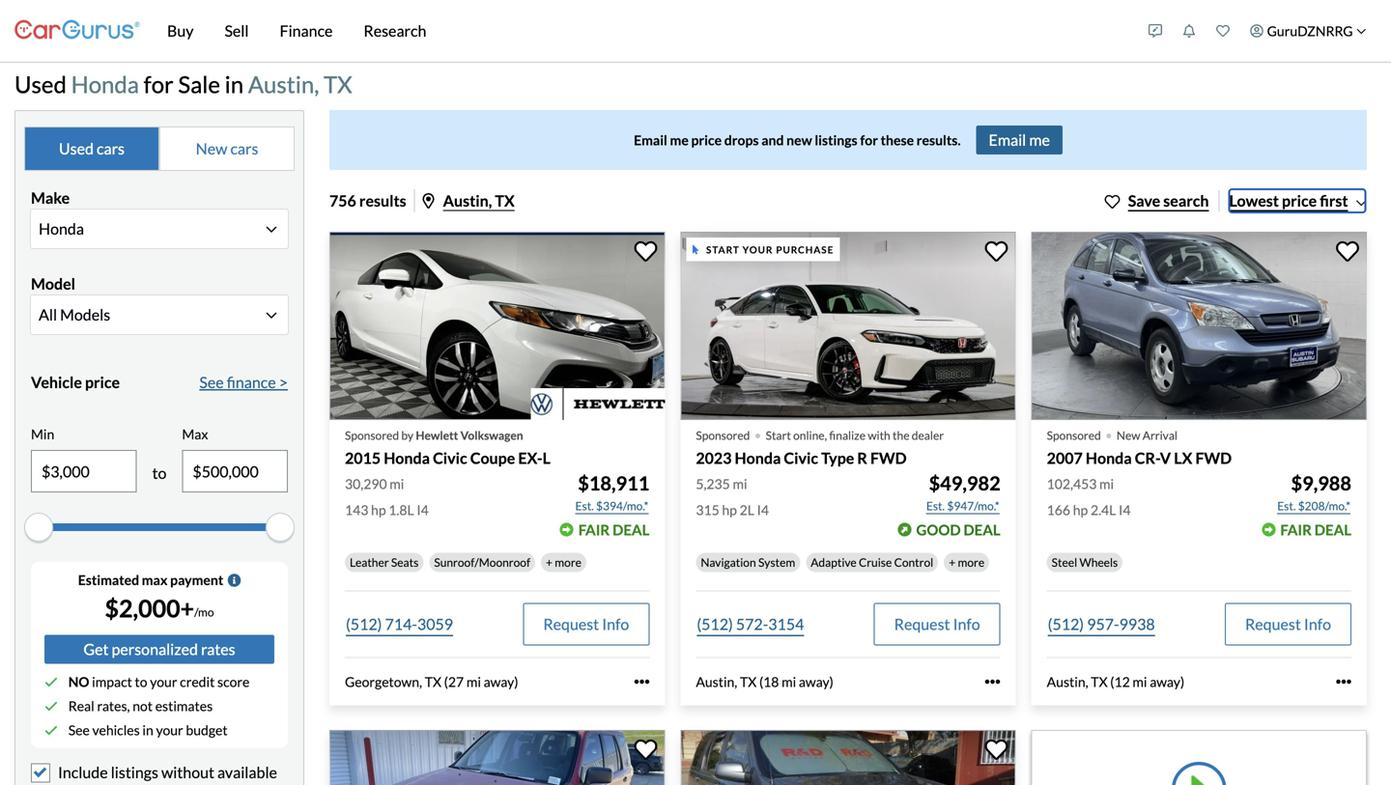 Task type: describe. For each thing, give the bounding box(es) containing it.
georgetown, tx (27 mi away)
[[345, 674, 519, 690]]

white 2015 honda civic coupe ex-l coupe front-wheel drive continuously variable transmission image
[[330, 232, 665, 421]]

dealer
[[912, 429, 944, 443]]

the
[[893, 429, 910, 443]]

>
[[279, 373, 288, 392]]

info for $49,982
[[953, 615, 981, 634]]

cars for used cars
[[97, 139, 125, 158]]

fair deal for ·
[[1281, 521, 1352, 539]]

get
[[83, 640, 109, 659]]

ex-
[[518, 449, 543, 468]]

civic inside sponsored by hewlett volkswagen 2015 honda civic coupe ex-l
[[433, 449, 467, 468]]

i4 for $49,982
[[757, 502, 769, 518]]

honda down 'cargurus logo homepage link' 'link'
[[71, 71, 139, 98]]

include listings without available pricing
[[58, 764, 277, 786]]

start inside sponsored · start online, finalize with the dealer 2023 honda civic type r fwd
[[766, 429, 791, 443]]

steel
[[1052, 556, 1078, 570]]

purchase
[[776, 244, 834, 255]]

away) for $49,982
[[799, 674, 834, 690]]

5,235
[[696, 476, 730, 492]]

map marker alt image
[[423, 193, 435, 209]]

ellipsis h image
[[1337, 675, 1352, 690]]

used for used honda for sale in austin, tx
[[14, 71, 67, 98]]

+ more for hewlett volkswagen
[[546, 556, 582, 570]]

9938
[[1120, 615, 1156, 634]]

sell
[[225, 21, 249, 40]]

me for email me price drops and new listings for these results.
[[670, 132, 689, 148]]

available
[[218, 764, 277, 782]]

(18
[[760, 674, 779, 690]]

714-
[[385, 615, 417, 634]]

0 horizontal spatial price
[[85, 373, 120, 392]]

austin, for austin, tx (12 mi away)
[[1047, 674, 1089, 690]]

tx right map marker alt icon
[[495, 191, 515, 210]]

start your purchase
[[707, 244, 834, 255]]

finance button
[[264, 0, 348, 62]]

personalized
[[112, 640, 198, 659]]

arrival
[[1143, 429, 1178, 443]]

1 vertical spatial to
[[135, 674, 147, 691]]

white 2023 honda civic type r fwd hatchback front-wheel drive 6-speed manual image
[[681, 232, 1016, 421]]

see finance >
[[199, 373, 288, 392]]

0 vertical spatial start
[[707, 244, 740, 255]]

hp for $9,988
[[1073, 502, 1088, 518]]

+ for ·
[[949, 556, 956, 570]]

$9,988 est. $208/mo.*
[[1278, 472, 1352, 513]]

request info for $49,982
[[895, 615, 981, 634]]

(512) 957-9938
[[1048, 615, 1156, 634]]

cargurus logo homepage link image
[[14, 3, 140, 58]]

hp for $18,911
[[371, 502, 386, 518]]

est. $947/mo.* button
[[926, 497, 1001, 516]]

$947/mo.*
[[948, 499, 1000, 513]]

used cars button
[[24, 126, 159, 171]]

Max text field
[[183, 451, 287, 492]]

deal for $9,988
[[1315, 521, 1352, 539]]

buy
[[167, 21, 194, 40]]

fair for ·
[[1281, 521, 1312, 539]]

$2,000+ /mo
[[105, 594, 214, 623]]

i4 for $9,988
[[1119, 502, 1131, 518]]

1 check image from the top
[[44, 676, 58, 689]]

alabaster silver metallic 2006 honda cr-v se awd suv / crossover all-wheel drive automatic image
[[681, 731, 1016, 786]]

(512) for $9,988
[[1048, 615, 1084, 634]]

by
[[401, 429, 414, 443]]

austin, for austin, tx (18 mi away)
[[696, 674, 738, 690]]

honda inside sponsored · start online, finalize with the dealer 2023 honda civic type r fwd
[[735, 449, 781, 468]]

min
[[31, 426, 54, 442]]

system
[[759, 556, 796, 570]]

search
[[1164, 191, 1210, 210]]

email for email me
[[989, 130, 1027, 149]]

Min text field
[[32, 451, 136, 492]]

budget
[[186, 723, 228, 739]]

pricing
[[58, 782, 104, 786]]

(512) 714-3059 button
[[345, 603, 454, 646]]

open notifications image
[[1183, 24, 1197, 38]]

used for used cars
[[59, 139, 94, 158]]

honda inside sponsored by hewlett volkswagen 2015 honda civic coupe ex-l
[[384, 449, 430, 468]]

1.8l
[[389, 502, 414, 518]]

results
[[359, 191, 407, 210]]

research
[[364, 21, 427, 40]]

menu bar containing buy
[[140, 0, 1139, 62]]

(512) 572-3154
[[697, 615, 804, 634]]

good deal
[[917, 521, 1001, 539]]

with
[[868, 429, 891, 443]]

new cars
[[196, 139, 258, 158]]

chevron down image
[[1357, 26, 1367, 36]]

request info button for $18,911
[[523, 603, 650, 646]]

1 vertical spatial for
[[860, 132, 878, 148]]

(512) for $18,911
[[346, 615, 382, 634]]

more for ·
[[958, 556, 985, 570]]

honda inside sponsored · new arrival 2007 honda cr-v lx fwd
[[1086, 449, 1132, 468]]

vehicle price
[[31, 373, 120, 392]]

saved cars image
[[1217, 24, 1230, 38]]

est. for $18,911
[[576, 499, 594, 513]]

fwd inside sponsored · start online, finalize with the dealer 2023 honda civic type r fwd
[[871, 449, 907, 468]]

request for $18,911
[[543, 615, 599, 634]]

(512) for $49,982
[[697, 615, 733, 634]]

2023
[[696, 449, 732, 468]]

sponsored by hewlett volkswagen 2015 honda civic coupe ex-l
[[345, 429, 551, 468]]

type
[[822, 449, 855, 468]]

me for email me
[[1030, 130, 1050, 149]]

red 1998 honda cr-v lx suv / crossover front-wheel drive 4-speed automatic image
[[330, 731, 665, 786]]

good
[[917, 521, 961, 539]]

102,453
[[1047, 476, 1097, 492]]

sponsored for $18,911
[[345, 429, 399, 443]]

756
[[330, 191, 356, 210]]

mi inside "30,290 mi 143 hp 1.8l i4"
[[390, 476, 404, 492]]

leather seats
[[350, 556, 419, 570]]

30,290 mi 143 hp 1.8l i4
[[345, 476, 429, 518]]

tx for $9,988
[[1091, 674, 1108, 690]]

model
[[31, 274, 75, 293]]

gurudznrrg button
[[1241, 4, 1377, 58]]

check image
[[44, 724, 58, 738]]

hewlett volkswagen image
[[531, 388, 665, 421]]

315
[[696, 502, 720, 518]]

2015
[[345, 449, 381, 468]]

leather
[[350, 556, 389, 570]]

include
[[58, 764, 108, 782]]

30,290
[[345, 476, 387, 492]]

estimated
[[78, 572, 139, 589]]

and
[[762, 132, 784, 148]]

your for see vehicles in your budget
[[156, 723, 183, 739]]

est. for $49,982
[[927, 499, 945, 513]]

sell button
[[209, 0, 264, 62]]

i4 for $18,911
[[417, 502, 429, 518]]

your for no impact to your credit score
[[150, 674, 177, 691]]

· for $49,982
[[754, 417, 762, 452]]

756 results
[[330, 191, 407, 210]]

572-
[[736, 615, 769, 634]]

control
[[895, 556, 934, 570]]

new cars button
[[159, 126, 295, 171]]

1 horizontal spatial to
[[152, 464, 167, 483]]

r
[[858, 449, 868, 468]]

used cars
[[59, 139, 125, 158]]

max
[[142, 572, 168, 589]]

request for $9,988
[[1246, 615, 1302, 634]]

$394/mo.*
[[596, 499, 649, 513]]

0 horizontal spatial for
[[144, 71, 174, 98]]

austin, down finance dropdown button
[[248, 71, 319, 98]]

mi right (12
[[1133, 674, 1148, 690]]

away) for $18,911
[[484, 674, 519, 690]]

impact
[[92, 674, 132, 691]]

rates,
[[97, 698, 130, 715]]

sale
[[178, 71, 220, 98]]

austin, tx (18 mi away)
[[696, 674, 834, 690]]

email for email me price drops and new listings for these results.
[[634, 132, 668, 148]]

vehicles
[[92, 723, 140, 739]]

+ for hewlett volkswagen
[[546, 556, 553, 570]]

make
[[31, 188, 70, 207]]



Task type: vqa. For each thing, say whether or not it's contained in the screenshot.
City
no



Task type: locate. For each thing, give the bounding box(es) containing it.
2 horizontal spatial est.
[[1278, 499, 1296, 513]]

drops
[[725, 132, 759, 148]]

1 horizontal spatial start
[[766, 429, 791, 443]]

deal for $49,982
[[964, 521, 1001, 539]]

hp right 143
[[371, 502, 386, 518]]

1 ellipsis h image from the left
[[634, 675, 650, 690]]

sponsored up the 2015
[[345, 429, 399, 443]]

3 request info from the left
[[1246, 615, 1332, 634]]

fair down est. $394/mo.* button
[[579, 521, 610, 539]]

est. inside the $9,988 est. $208/mo.*
[[1278, 499, 1296, 513]]

honda left the cr- at the bottom of the page
[[1086, 449, 1132, 468]]

fair deal for hewlett volkswagen
[[579, 521, 650, 539]]

hewlett
[[416, 429, 458, 443]]

1 + more from the left
[[546, 556, 582, 570]]

+
[[546, 556, 553, 570], [949, 556, 956, 570]]

see finance > link
[[199, 371, 288, 394]]

1 horizontal spatial request info button
[[874, 603, 1001, 646]]

info circle image
[[227, 574, 241, 587]]

$18,911
[[578, 472, 650, 495]]

(512) left 572-
[[697, 615, 733, 634]]

2 horizontal spatial deal
[[1315, 521, 1352, 539]]

listings inside include listings without available pricing
[[111, 764, 158, 782]]

deal down $208/mo.*
[[1315, 521, 1352, 539]]

2 civic from the left
[[784, 449, 819, 468]]

rates
[[201, 640, 235, 659]]

0 horizontal spatial away)
[[484, 674, 519, 690]]

3 request from the left
[[1246, 615, 1302, 634]]

0 horizontal spatial new
[[196, 139, 227, 158]]

1 away) from the left
[[484, 674, 519, 690]]

est. $394/mo.* button
[[575, 497, 650, 516]]

hp inside 102,453 mi 166 hp 2.4l i4
[[1073, 502, 1088, 518]]

0 horizontal spatial start
[[707, 244, 740, 255]]

i4 inside 5,235 mi 315 hp 2l i4
[[757, 502, 769, 518]]

2 horizontal spatial away)
[[1150, 674, 1185, 690]]

sponsored for $49,982
[[696, 429, 750, 443]]

2 horizontal spatial info
[[1305, 615, 1332, 634]]

1 vertical spatial used
[[59, 139, 94, 158]]

gurudznrrg menu item
[[1241, 4, 1377, 58]]

more down est. $394/mo.* button
[[555, 556, 582, 570]]

hp inside "30,290 mi 143 hp 1.8l i4"
[[371, 502, 386, 518]]

tx left (27
[[425, 674, 442, 690]]

vehicle
[[31, 373, 82, 392]]

est. left $208/mo.*
[[1278, 499, 1296, 513]]

0 vertical spatial in
[[225, 71, 244, 98]]

3 request info button from the left
[[1225, 603, 1352, 646]]

mi right (18 at bottom
[[782, 674, 797, 690]]

gurudznrrg menu
[[1139, 4, 1377, 58]]

see for see finance >
[[199, 373, 224, 392]]

2 (512) from the left
[[697, 615, 733, 634]]

fair deal down est. $394/mo.* button
[[579, 521, 650, 539]]

1 horizontal spatial price
[[692, 132, 722, 148]]

0 horizontal spatial deal
[[613, 521, 650, 539]]

2.4l
[[1091, 502, 1117, 518]]

cr-
[[1135, 449, 1161, 468]]

used up make
[[59, 139, 94, 158]]

0 horizontal spatial email
[[634, 132, 668, 148]]

no impact to your credit score
[[68, 674, 250, 691]]

listings down see vehicles in your budget
[[111, 764, 158, 782]]

2 check image from the top
[[44, 700, 58, 714]]

1 horizontal spatial sponsored
[[696, 429, 750, 443]]

1 vertical spatial listings
[[111, 764, 158, 782]]

3 away) from the left
[[1150, 674, 1185, 690]]

(27
[[444, 674, 464, 690]]

+ right sunroof/moonroof
[[546, 556, 553, 570]]

1 horizontal spatial request info
[[895, 615, 981, 634]]

sponsored inside sponsored · start online, finalize with the dealer 2023 honda civic type r fwd
[[696, 429, 750, 443]]

2 horizontal spatial i4
[[1119, 502, 1131, 518]]

user icon image
[[1251, 24, 1264, 38]]

hp right 166
[[1073, 502, 1088, 518]]

listings right new
[[815, 132, 858, 148]]

fwd inside sponsored · new arrival 2007 honda cr-v lx fwd
[[1196, 449, 1232, 468]]

(12
[[1111, 674, 1131, 690]]

request info button for $49,982
[[874, 603, 1001, 646]]

deal down $394/mo.*
[[613, 521, 650, 539]]

0 horizontal spatial listings
[[111, 764, 158, 782]]

save search
[[1129, 191, 1210, 210]]

request info for $9,988
[[1246, 615, 1332, 634]]

0 vertical spatial to
[[152, 464, 167, 483]]

for
[[144, 71, 174, 98], [860, 132, 878, 148]]

1 horizontal spatial more
[[958, 556, 985, 570]]

1 horizontal spatial me
[[1030, 130, 1050, 149]]

· for $9,988
[[1105, 417, 1113, 452]]

1 horizontal spatial new
[[1117, 429, 1141, 443]]

blue 2007 honda cr-v lx fwd suv / crossover front-wheel drive 5-speed automatic overdrive image
[[1032, 232, 1368, 421]]

start left online, at right bottom
[[766, 429, 791, 443]]

+ more down good deal
[[949, 556, 985, 570]]

0 horizontal spatial (512)
[[346, 615, 382, 634]]

/mo
[[194, 606, 214, 620]]

fwd right lx
[[1196, 449, 1232, 468]]

1 fair deal from the left
[[579, 521, 650, 539]]

2 horizontal spatial request info
[[1246, 615, 1332, 634]]

1 horizontal spatial i4
[[757, 502, 769, 518]]

1 horizontal spatial + more
[[949, 556, 985, 570]]

real
[[68, 698, 94, 715]]

2 fwd from the left
[[1196, 449, 1232, 468]]

see
[[199, 373, 224, 392], [68, 723, 90, 739]]

honda right '2023'
[[735, 449, 781, 468]]

steel wheels
[[1052, 556, 1118, 570]]

2 horizontal spatial request
[[1246, 615, 1302, 634]]

sponsored up '2023'
[[696, 429, 750, 443]]

3 est. from the left
[[1278, 499, 1296, 513]]

start right mouse pointer image
[[707, 244, 740, 255]]

$49,982 est. $947/mo.*
[[927, 472, 1001, 513]]

max
[[182, 426, 208, 442]]

see for see vehicles in your budget
[[68, 723, 90, 739]]

hp left 2l
[[722, 502, 737, 518]]

2 more from the left
[[958, 556, 985, 570]]

1 est. from the left
[[576, 499, 594, 513]]

0 horizontal spatial +
[[546, 556, 553, 570]]

1 horizontal spatial fair deal
[[1281, 521, 1352, 539]]

ellipsis h image for ·
[[985, 675, 1001, 690]]

i4 right 2l
[[757, 502, 769, 518]]

2 horizontal spatial request info button
[[1225, 603, 1352, 646]]

0 vertical spatial your
[[743, 244, 774, 255]]

new inside sponsored · new arrival 2007 honda cr-v lx fwd
[[1117, 429, 1141, 443]]

2 · from the left
[[1105, 417, 1113, 452]]

2 info from the left
[[953, 615, 981, 634]]

2 request from the left
[[895, 615, 951, 634]]

1 request info from the left
[[543, 615, 629, 634]]

mi inside 5,235 mi 315 hp 2l i4
[[733, 476, 748, 492]]

info
[[602, 615, 629, 634], [953, 615, 981, 634], [1305, 615, 1332, 634]]

0 horizontal spatial + more
[[546, 556, 582, 570]]

0 vertical spatial check image
[[44, 676, 58, 689]]

· inside sponsored · start online, finalize with the dealer 2023 honda civic type r fwd
[[754, 417, 762, 452]]

0 horizontal spatial fair
[[579, 521, 610, 539]]

mi up 2l
[[733, 476, 748, 492]]

civic inside sponsored · start online, finalize with the dealer 2023 honda civic type r fwd
[[784, 449, 819, 468]]

0 horizontal spatial civic
[[433, 449, 467, 468]]

sponsored inside sponsored · new arrival 2007 honda cr-v lx fwd
[[1047, 429, 1102, 443]]

0 horizontal spatial ·
[[754, 417, 762, 452]]

add a car review image
[[1149, 24, 1163, 38]]

1 horizontal spatial hp
[[722, 502, 737, 518]]

0 horizontal spatial see
[[68, 723, 90, 739]]

1 hp from the left
[[371, 502, 386, 518]]

new down "sale" at left top
[[196, 139, 227, 158]]

2 deal from the left
[[964, 521, 1001, 539]]

2 est. from the left
[[927, 499, 945, 513]]

est. inside $18,911 est. $394/mo.*
[[576, 499, 594, 513]]

mi up 2.4l
[[1100, 476, 1114, 492]]

1 horizontal spatial listings
[[815, 132, 858, 148]]

(512) left the 957-
[[1048, 615, 1084, 634]]

2 sponsored from the left
[[696, 429, 750, 443]]

1 i4 from the left
[[417, 502, 429, 518]]

without
[[161, 764, 215, 782]]

navigation
[[701, 556, 756, 570]]

austin, left (18 at bottom
[[696, 674, 738, 690]]

check image left no
[[44, 676, 58, 689]]

2 fair from the left
[[1281, 521, 1312, 539]]

email
[[989, 130, 1027, 149], [634, 132, 668, 148]]

sponsored inside sponsored by hewlett volkswagen 2015 honda civic coupe ex-l
[[345, 429, 399, 443]]

mi up 1.8l
[[390, 476, 404, 492]]

1 · from the left
[[754, 417, 762, 452]]

1 horizontal spatial ·
[[1105, 417, 1113, 452]]

cars inside button
[[230, 139, 258, 158]]

1 vertical spatial price
[[85, 373, 120, 392]]

est. down $18,911
[[576, 499, 594, 513]]

sponsored · start online, finalize with the dealer 2023 honda civic type r fwd
[[696, 417, 944, 468]]

2 i4 from the left
[[757, 502, 769, 518]]

$208/mo.*
[[1299, 499, 1351, 513]]

0 horizontal spatial request info
[[543, 615, 629, 634]]

price left drops
[[692, 132, 722, 148]]

1 horizontal spatial cars
[[230, 139, 258, 158]]

2 horizontal spatial hp
[[1073, 502, 1088, 518]]

price right vehicle
[[85, 373, 120, 392]]

0 horizontal spatial est.
[[576, 499, 594, 513]]

1 request from the left
[[543, 615, 599, 634]]

1 horizontal spatial +
[[949, 556, 956, 570]]

0 horizontal spatial me
[[670, 132, 689, 148]]

menu bar
[[140, 0, 1139, 62]]

see vehicles in your budget
[[68, 723, 228, 739]]

0 horizontal spatial hp
[[371, 502, 386, 518]]

1 horizontal spatial est.
[[927, 499, 945, 513]]

0 vertical spatial for
[[144, 71, 174, 98]]

· right '2023'
[[754, 417, 762, 452]]

tx down finance dropdown button
[[324, 71, 352, 98]]

cars inside button
[[97, 139, 125, 158]]

coupe
[[470, 449, 515, 468]]

save search button
[[1105, 189, 1210, 212]]

fair
[[579, 521, 610, 539], [1281, 521, 1312, 539]]

i4 right 2.4l
[[1119, 502, 1131, 518]]

email inside button
[[989, 130, 1027, 149]]

no
[[68, 674, 89, 691]]

0 horizontal spatial ellipsis h image
[[634, 675, 650, 690]]

request info button
[[523, 603, 650, 646], [874, 603, 1001, 646], [1225, 603, 1352, 646]]

new
[[196, 139, 227, 158], [1117, 429, 1141, 443]]

1 horizontal spatial in
[[225, 71, 244, 98]]

check image
[[44, 676, 58, 689], [44, 700, 58, 714]]

(512) 714-3059
[[346, 615, 453, 634]]

fwd
[[871, 449, 907, 468], [1196, 449, 1232, 468]]

georgetown,
[[345, 674, 422, 690]]

(512) left 714-
[[346, 615, 382, 634]]

+ down good deal
[[949, 556, 956, 570]]

2 cars from the left
[[230, 139, 258, 158]]

0 vertical spatial price
[[692, 132, 722, 148]]

deal down the $947/mo.*
[[964, 521, 1001, 539]]

new
[[787, 132, 812, 148]]

2 + from the left
[[949, 556, 956, 570]]

to left the max text field
[[152, 464, 167, 483]]

1 vertical spatial in
[[142, 723, 153, 739]]

more down good deal
[[958, 556, 985, 570]]

more
[[555, 556, 582, 570], [958, 556, 985, 570]]

hp for $49,982
[[722, 502, 737, 518]]

1 fwd from the left
[[871, 449, 907, 468]]

civic down online, at right bottom
[[784, 449, 819, 468]]

fair down the est. $208/mo.* button
[[1281, 521, 1312, 539]]

see down real
[[68, 723, 90, 739]]

0 vertical spatial listings
[[815, 132, 858, 148]]

0 horizontal spatial info
[[602, 615, 629, 634]]

2 horizontal spatial (512)
[[1048, 615, 1084, 634]]

0 horizontal spatial to
[[135, 674, 147, 691]]

in right "sale" at left top
[[225, 71, 244, 98]]

1 sponsored from the left
[[345, 429, 399, 443]]

1 vertical spatial start
[[766, 429, 791, 443]]

est. up good
[[927, 499, 945, 513]]

1 (512) from the left
[[346, 615, 382, 634]]

+ more for ·
[[949, 556, 985, 570]]

1 horizontal spatial see
[[199, 373, 224, 392]]

honda down by
[[384, 449, 430, 468]]

3 deal from the left
[[1315, 521, 1352, 539]]

austin, left (12
[[1047, 674, 1089, 690]]

est. inside $49,982 est. $947/mo.*
[[927, 499, 945, 513]]

credit
[[180, 674, 215, 691]]

3 info from the left
[[1305, 615, 1332, 634]]

1 vertical spatial check image
[[44, 700, 58, 714]]

1 + from the left
[[546, 556, 553, 570]]

1 horizontal spatial fwd
[[1196, 449, 1232, 468]]

2 vertical spatial your
[[156, 723, 183, 739]]

finalize
[[830, 429, 866, 443]]

civic
[[433, 449, 467, 468], [784, 449, 819, 468]]

mi right (27
[[467, 674, 481, 690]]

email me button
[[977, 125, 1063, 154]]

new inside button
[[196, 139, 227, 158]]

away) right (18 at bottom
[[799, 674, 834, 690]]

info for $9,988
[[1305, 615, 1332, 634]]

results.
[[917, 132, 961, 148]]

1 vertical spatial new
[[1117, 429, 1141, 443]]

$2,000+
[[105, 594, 194, 623]]

fair for hewlett volkswagen
[[579, 521, 610, 539]]

est. $208/mo.* button
[[1277, 497, 1352, 516]]

1 horizontal spatial deal
[[964, 521, 1001, 539]]

2 + more from the left
[[949, 556, 985, 570]]

i4 inside "30,290 mi 143 hp 1.8l i4"
[[417, 502, 429, 518]]

1 fair from the left
[[579, 521, 610, 539]]

·
[[754, 417, 762, 452], [1105, 417, 1113, 452]]

email me
[[989, 130, 1050, 149]]

austin, for austin, tx
[[443, 191, 492, 210]]

(512) 957-9938 button
[[1047, 603, 1157, 646]]

0 horizontal spatial fwd
[[871, 449, 907, 468]]

102,453 mi 166 hp 2.4l i4
[[1047, 476, 1131, 518]]

for left "sale" at left top
[[144, 71, 174, 98]]

est. for $9,988
[[1278, 499, 1296, 513]]

2 fair deal from the left
[[1281, 521, 1352, 539]]

mouse pointer image
[[693, 245, 699, 255]]

finance
[[280, 21, 333, 40]]

tx left (12
[[1091, 674, 1108, 690]]

honda
[[71, 71, 139, 98], [384, 449, 430, 468], [735, 449, 781, 468], [1086, 449, 1132, 468]]

2 ellipsis h image from the left
[[985, 675, 1001, 690]]

0 vertical spatial see
[[199, 373, 224, 392]]

0 vertical spatial new
[[196, 139, 227, 158]]

tx left (18 at bottom
[[740, 674, 757, 690]]

email right results.
[[989, 130, 1027, 149]]

away) right (27
[[484, 674, 519, 690]]

in
[[225, 71, 244, 98], [142, 723, 153, 739]]

0 horizontal spatial sponsored
[[345, 429, 399, 443]]

see left finance
[[199, 373, 224, 392]]

request info for $18,911
[[543, 615, 629, 634]]

away)
[[484, 674, 519, 690], [799, 674, 834, 690], [1150, 674, 1185, 690]]

real rates, not estimates
[[68, 698, 213, 715]]

1 horizontal spatial email
[[989, 130, 1027, 149]]

957-
[[1087, 615, 1120, 634]]

3 i4 from the left
[[1119, 502, 1131, 518]]

new up the cr- at the bottom of the page
[[1117, 429, 1141, 443]]

deal
[[613, 521, 650, 539], [964, 521, 1001, 539], [1315, 521, 1352, 539]]

deal for $18,911
[[613, 521, 650, 539]]

1 cars from the left
[[97, 139, 125, 158]]

your down estimates
[[156, 723, 183, 739]]

· inside sponsored · new arrival 2007 honda cr-v lx fwd
[[1105, 417, 1113, 452]]

+ more down est. $394/mo.* button
[[546, 556, 582, 570]]

me inside email me button
[[1030, 130, 1050, 149]]

1 vertical spatial see
[[68, 723, 90, 739]]

away) right (12
[[1150, 674, 1185, 690]]

request for $49,982
[[895, 615, 951, 634]]

1 horizontal spatial civic
[[784, 449, 819, 468]]

these
[[881, 132, 914, 148]]

more for hewlett volkswagen
[[555, 556, 582, 570]]

austin, right map marker alt icon
[[443, 191, 492, 210]]

cars for new cars
[[230, 139, 258, 158]]

0 horizontal spatial i4
[[417, 502, 429, 518]]

check image up check icon at the left bottom of the page
[[44, 700, 58, 714]]

1 horizontal spatial request
[[895, 615, 951, 634]]

1 horizontal spatial for
[[860, 132, 878, 148]]

adaptive cruise control
[[811, 556, 934, 570]]

ellipsis h image
[[634, 675, 650, 690], [985, 675, 1001, 690]]

to up real rates, not estimates
[[135, 674, 147, 691]]

fwd down with
[[871, 449, 907, 468]]

fair deal down the est. $208/mo.* button
[[1281, 521, 1352, 539]]

your up estimates
[[150, 674, 177, 691]]

save
[[1129, 191, 1161, 210]]

$18,911 est. $394/mo.*
[[576, 472, 650, 513]]

sponsored up 2007
[[1047, 429, 1102, 443]]

tx for $49,982
[[740, 674, 757, 690]]

away) for $9,988
[[1150, 674, 1185, 690]]

for left these
[[860, 132, 878, 148]]

used inside button
[[59, 139, 94, 158]]

i4 inside 102,453 mi 166 hp 2.4l i4
[[1119, 502, 1131, 518]]

0 horizontal spatial cars
[[97, 139, 125, 158]]

1 more from the left
[[555, 556, 582, 570]]

mi inside 102,453 mi 166 hp 2.4l i4
[[1100, 476, 1114, 492]]

cars
[[97, 139, 125, 158], [230, 139, 258, 158]]

i4 right 1.8l
[[417, 502, 429, 518]]

1 civic from the left
[[433, 449, 467, 468]]

0 vertical spatial used
[[14, 71, 67, 98]]

0 horizontal spatial request info button
[[523, 603, 650, 646]]

3 (512) from the left
[[1048, 615, 1084, 634]]

2 request info button from the left
[[874, 603, 1001, 646]]

in down not
[[142, 723, 153, 739]]

3 sponsored from the left
[[1047, 429, 1102, 443]]

sponsored for $9,988
[[1047, 429, 1102, 443]]

0 horizontal spatial request
[[543, 615, 599, 634]]

1 info from the left
[[602, 615, 629, 634]]

austin, tx (12 mi away)
[[1047, 674, 1185, 690]]

1 horizontal spatial fair
[[1281, 521, 1312, 539]]

hp inside 5,235 mi 315 hp 2l i4
[[722, 502, 737, 518]]

l
[[543, 449, 551, 468]]

0 horizontal spatial in
[[142, 723, 153, 739]]

1 request info button from the left
[[523, 603, 650, 646]]

civic down hewlett at the bottom left
[[433, 449, 467, 468]]

tx for $18,911
[[425, 674, 442, 690]]

2 away) from the left
[[799, 674, 834, 690]]

· left the cr- at the bottom of the page
[[1105, 417, 1113, 452]]

$49,982
[[929, 472, 1001, 495]]

info for $18,911
[[602, 615, 629, 634]]

0 horizontal spatial fair deal
[[579, 521, 650, 539]]

your left purchase
[[743, 244, 774, 255]]

get personalized rates
[[83, 640, 235, 659]]

request info
[[543, 615, 629, 634], [895, 615, 981, 634], [1246, 615, 1332, 634]]

not
[[133, 698, 153, 715]]

email left drops
[[634, 132, 668, 148]]

2 request info from the left
[[895, 615, 981, 634]]

research button
[[348, 0, 442, 62]]

$9,988
[[1292, 472, 1352, 495]]

2 horizontal spatial sponsored
[[1047, 429, 1102, 443]]

1 horizontal spatial info
[[953, 615, 981, 634]]

ellipsis h image for hewlett volkswagen
[[634, 675, 650, 690]]

3 hp from the left
[[1073, 502, 1088, 518]]

0 horizontal spatial more
[[555, 556, 582, 570]]

your
[[743, 244, 774, 255], [150, 674, 177, 691], [156, 723, 183, 739]]

score
[[217, 674, 250, 691]]

1 vertical spatial your
[[150, 674, 177, 691]]

2 hp from the left
[[722, 502, 737, 518]]

1 horizontal spatial away)
[[799, 674, 834, 690]]

1 horizontal spatial (512)
[[697, 615, 733, 634]]

used down 'cargurus logo homepage link' 'link'
[[14, 71, 67, 98]]

request info button for $9,988
[[1225, 603, 1352, 646]]

1 deal from the left
[[613, 521, 650, 539]]

1 horizontal spatial ellipsis h image
[[985, 675, 1001, 690]]



